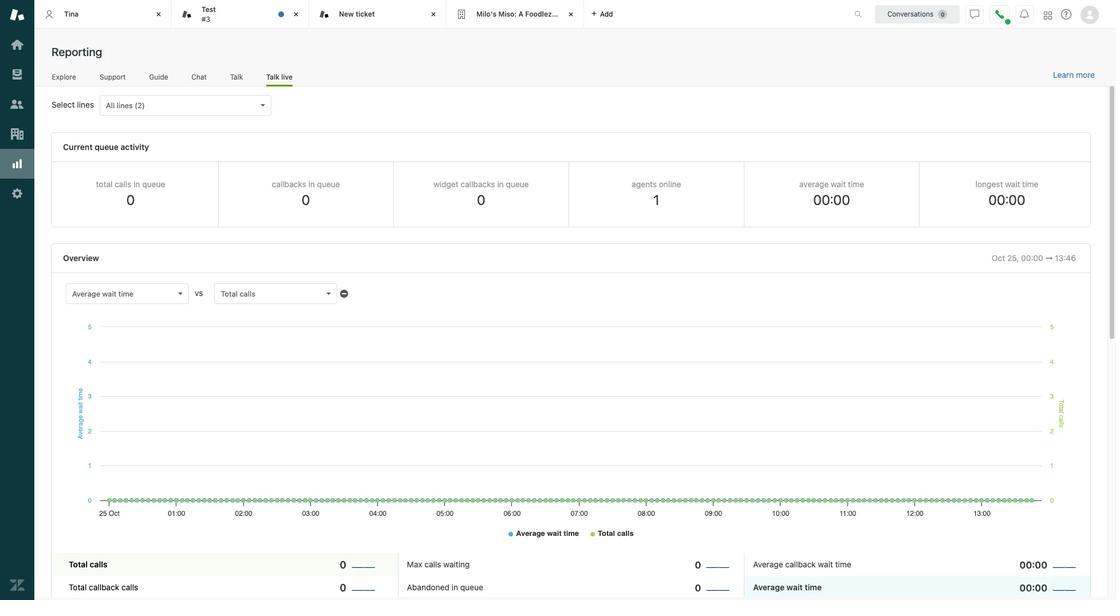 Task type: vqa. For each thing, say whether or not it's contained in the screenshot.
A
yes



Task type: describe. For each thing, give the bounding box(es) containing it.
zendesk support image
[[10, 7, 25, 22]]

talk live
[[266, 73, 293, 81]]

learn
[[1054, 70, 1074, 80]]

a
[[519, 10, 524, 18]]

foodlez
[[526, 10, 552, 18]]

explore link
[[52, 73, 76, 85]]

button displays agent's chat status as invisible. image
[[971, 9, 980, 19]]

close image for new ticket
[[428, 9, 439, 20]]

#3
[[202, 15, 210, 23]]

chat
[[192, 73, 207, 81]]

new
[[339, 10, 354, 18]]

zendesk products image
[[1044, 11, 1052, 19]]

new ticket
[[339, 10, 375, 18]]

learn more
[[1054, 70, 1095, 80]]

milo's miso: a foodlez subsidiary
[[477, 10, 590, 18]]

add button
[[584, 0, 620, 28]]

talk link
[[230, 73, 243, 85]]

subsidiary
[[554, 10, 590, 18]]

milo's
[[477, 10, 497, 18]]

reporting image
[[10, 156, 25, 171]]

talk live link
[[266, 73, 293, 87]]

milo's miso: a foodlez subsidiary tab
[[447, 0, 590, 29]]

test
[[202, 5, 216, 14]]

ticket
[[356, 10, 375, 18]]

talk for talk
[[230, 73, 243, 81]]

tab containing test
[[172, 0, 309, 29]]

notifications image
[[1020, 9, 1030, 19]]

get started image
[[10, 37, 25, 52]]

get help image
[[1062, 9, 1072, 19]]

reporting
[[52, 45, 102, 58]]

conversations button
[[875, 5, 960, 23]]

main element
[[0, 0, 34, 600]]

support link
[[99, 73, 126, 85]]



Task type: locate. For each thing, give the bounding box(es) containing it.
live
[[281, 73, 293, 81]]

1 horizontal spatial close image
[[565, 9, 577, 20]]

close image inside milo's miso: a foodlez subsidiary tab
[[565, 9, 577, 20]]

admin image
[[10, 186, 25, 201]]

test #3
[[202, 5, 216, 23]]

support
[[100, 73, 126, 81]]

more
[[1077, 70, 1095, 80]]

2 close image from the left
[[428, 9, 439, 20]]

0 horizontal spatial close image
[[153, 9, 164, 20]]

explore
[[52, 73, 76, 81]]

close image for tina
[[153, 9, 164, 20]]

conversations
[[888, 9, 934, 18]]

talk for talk live
[[266, 73, 280, 81]]

talk
[[230, 73, 243, 81], [266, 73, 280, 81]]

add
[[600, 9, 613, 18]]

guide link
[[149, 73, 168, 85]]

1 talk from the left
[[230, 73, 243, 81]]

tina
[[64, 10, 79, 18]]

close image inside new ticket tab
[[428, 9, 439, 20]]

0 horizontal spatial close image
[[290, 9, 302, 20]]

close image
[[153, 9, 164, 20], [428, 9, 439, 20]]

new ticket tab
[[309, 0, 447, 29]]

1 close image from the left
[[153, 9, 164, 20]]

2 talk from the left
[[266, 73, 280, 81]]

close image left new
[[290, 9, 302, 20]]

customers image
[[10, 97, 25, 112]]

1 horizontal spatial talk
[[266, 73, 280, 81]]

tina tab
[[34, 0, 172, 29]]

views image
[[10, 67, 25, 82]]

close image left add popup button
[[565, 9, 577, 20]]

close image left #3
[[153, 9, 164, 20]]

1 close image from the left
[[290, 9, 302, 20]]

1 horizontal spatial close image
[[428, 9, 439, 20]]

chat link
[[191, 73, 207, 85]]

close image
[[290, 9, 302, 20], [565, 9, 577, 20]]

tabs tab list
[[34, 0, 843, 29]]

zendesk image
[[10, 578, 25, 593]]

talk left live
[[266, 73, 280, 81]]

2 close image from the left
[[565, 9, 577, 20]]

tab
[[172, 0, 309, 29]]

close image inside tina tab
[[153, 9, 164, 20]]

0 horizontal spatial talk
[[230, 73, 243, 81]]

close image inside 'tab'
[[290, 9, 302, 20]]

guide
[[149, 73, 168, 81]]

organizations image
[[10, 127, 25, 142]]

miso:
[[499, 10, 517, 18]]

learn more link
[[1054, 70, 1095, 80]]

close image left "milo's"
[[428, 9, 439, 20]]

talk right chat
[[230, 73, 243, 81]]



